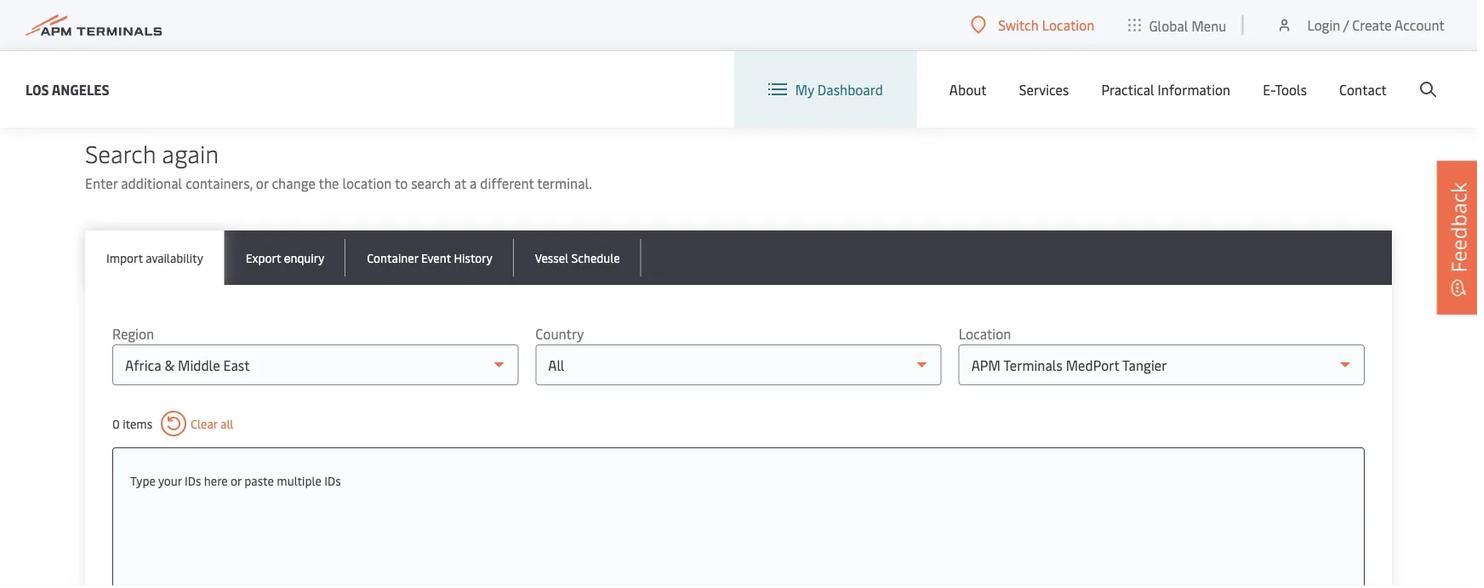 Task type: locate. For each thing, give the bounding box(es) containing it.
services button
[[1020, 51, 1070, 128]]

login / create account link
[[1277, 0, 1446, 50]]

contact button
[[1340, 51, 1388, 128]]

1 vertical spatial or
[[256, 174, 269, 192]]

is
[[543, 18, 552, 37]]

as
[[556, 18, 569, 37], [628, 18, 641, 37]]

the right of
[[1268, 18, 1288, 37]]

ids
[[185, 473, 201, 489], [325, 473, 341, 489]]

for
[[1029, 18, 1046, 37]]

my
[[796, 80, 815, 99]]

due
[[128, 18, 152, 37]]

taken
[[241, 18, 276, 37]]

search
[[411, 174, 451, 192]]

contact
[[1340, 80, 1388, 99]]

to
[[279, 18, 292, 37], [395, 174, 408, 192]]

0 vertical spatial to
[[279, 18, 292, 37]]

import
[[106, 249, 143, 266]]

the
[[1049, 18, 1070, 37], [1268, 18, 1288, 37], [319, 174, 339, 192]]

or
[[1147, 18, 1160, 37], [256, 174, 269, 192], [231, 473, 242, 489]]

does
[[795, 18, 824, 37]]

export еnquiry button
[[225, 231, 346, 285]]

1 horizontal spatial location
[[1043, 16, 1095, 34]]

1 vertical spatial location
[[959, 325, 1012, 343]]

items
[[123, 416, 152, 432]]

0 vertical spatial information
[[467, 18, 539, 37]]

1 horizontal spatial information
[[467, 18, 539, 37]]

1 ids from the left
[[185, 473, 201, 489]]

0 vertical spatial or
[[1147, 18, 1160, 37]]

2 vertical spatial or
[[231, 473, 242, 489]]

login / create account
[[1308, 16, 1446, 34]]

2 horizontal spatial or
[[1147, 18, 1160, 37]]

schedule
[[572, 249, 620, 266]]

0 horizontal spatial as
[[556, 18, 569, 37]]

change
[[272, 174, 316, 192]]

tab list containing import availability
[[85, 231, 1393, 285]]

care
[[155, 18, 181, 37]]

account
[[1395, 16, 1446, 34]]

information down care
[[128, 40, 200, 58]]

ids right your on the bottom left of page
[[185, 473, 201, 489]]

different
[[480, 174, 534, 192]]

/
[[1344, 16, 1350, 34]]

global menu button
[[1112, 0, 1244, 51]]

import availability
[[106, 249, 203, 266]]

has
[[184, 18, 205, 37]]

0 horizontal spatial the
[[319, 174, 339, 192]]

containers,
[[186, 174, 253, 192]]

los angeles
[[26, 80, 109, 98]]

container event history
[[367, 249, 493, 266]]

practical information
[[1102, 80, 1231, 99]]

global
[[1150, 16, 1189, 34]]

your
[[158, 473, 182, 489]]

or right correctness
[[1147, 18, 1160, 37]]

location
[[1043, 16, 1095, 34], [959, 325, 1012, 343]]

as right accurate
[[628, 18, 641, 37]]

angeles
[[52, 80, 109, 98]]

0 horizontal spatial to
[[279, 18, 292, 37]]

to inside search again enter additional containers, or change the location to search at a different terminal.
[[395, 174, 408, 192]]

1 horizontal spatial or
[[256, 174, 269, 192]]

event
[[421, 249, 451, 266]]

or right "here"
[[231, 473, 242, 489]]

the right the for
[[1049, 18, 1070, 37]]

the right change
[[319, 174, 339, 192]]

apm
[[700, 18, 729, 37]]

0 vertical spatial location
[[1043, 16, 1095, 34]]

global menu
[[1150, 16, 1227, 34]]

type
[[130, 473, 156, 489]]

1 horizontal spatial to
[[395, 174, 408, 192]]

e-tools button
[[1264, 51, 1308, 128]]

None text field
[[130, 466, 1348, 496]]

and
[[400, 18, 423, 37]]

or left change
[[256, 174, 269, 192]]

multiple
[[277, 473, 322, 489]]

export
[[246, 249, 281, 266]]

at
[[454, 174, 467, 192]]

create
[[1353, 16, 1393, 34]]

been
[[209, 18, 238, 37]]

tab list
[[85, 231, 1393, 285]]

to left search
[[395, 174, 408, 192]]

as right is
[[556, 18, 569, 37]]

0 horizontal spatial ids
[[185, 473, 201, 489]]

1 horizontal spatial ids
[[325, 473, 341, 489]]

1 horizontal spatial as
[[628, 18, 641, 37]]

information left is
[[467, 18, 539, 37]]

to right 'taken'
[[279, 18, 292, 37]]

0 horizontal spatial or
[[231, 473, 242, 489]]

paste
[[245, 473, 274, 489]]

vessel
[[535, 249, 569, 266]]

1 vertical spatial to
[[395, 174, 408, 192]]

search again enter additional containers, or change the location to search at a different terminal.
[[85, 137, 592, 192]]

provided.
[[203, 40, 260, 58]]

terminal.
[[537, 174, 592, 192]]

login
[[1308, 16, 1341, 34]]

ids right multiple
[[325, 473, 341, 489]]

assume
[[906, 18, 952, 37]]

los
[[26, 80, 49, 98]]

1 vertical spatial information
[[128, 40, 200, 58]]

or inside due care has been taken to ensure container and vessel information is as accurate as possible. apm terminals does not however assume any liability for the correctness or completeness of the information provided.
[[1147, 18, 1160, 37]]

2 as from the left
[[628, 18, 641, 37]]



Task type: vqa. For each thing, say whether or not it's contained in the screenshot.
assume
yes



Task type: describe. For each thing, give the bounding box(es) containing it.
vessel
[[426, 18, 464, 37]]

switch location
[[999, 16, 1095, 34]]

clear
[[191, 416, 218, 432]]

the inside search again enter additional containers, or change the location to search at a different terminal.
[[319, 174, 339, 192]]

e-tools
[[1264, 80, 1308, 99]]

a
[[470, 174, 477, 192]]

container
[[340, 18, 397, 37]]

еnquiry
[[284, 249, 325, 266]]

export еnquiry
[[246, 249, 325, 266]]

enter
[[85, 174, 118, 192]]

type your ids here or paste multiple ids
[[130, 473, 341, 489]]

vessel schedule button
[[514, 231, 642, 285]]

of
[[1251, 18, 1265, 37]]

history
[[454, 249, 493, 266]]

e-
[[1264, 80, 1276, 99]]

2 horizontal spatial the
[[1268, 18, 1288, 37]]

however
[[851, 18, 903, 37]]

feedback
[[1445, 182, 1473, 273]]

clear all
[[191, 416, 234, 432]]

ensure
[[295, 18, 336, 37]]

switch location button
[[972, 16, 1095, 34]]

0 items
[[112, 416, 152, 432]]

clear all button
[[161, 411, 234, 437]]

menu
[[1192, 16, 1227, 34]]

about button
[[950, 51, 987, 128]]

here
[[204, 473, 228, 489]]

information
[[1158, 80, 1231, 99]]

0 horizontal spatial information
[[128, 40, 200, 58]]

0
[[112, 416, 120, 432]]

completeness
[[1163, 18, 1248, 37]]

my dashboard
[[796, 80, 884, 99]]

country
[[536, 325, 584, 343]]

again
[[162, 137, 219, 169]]

additional
[[121, 174, 182, 192]]

practical
[[1102, 80, 1155, 99]]

accurate
[[572, 18, 625, 37]]

liability
[[980, 18, 1025, 37]]

container event history button
[[346, 231, 514, 285]]

2 ids from the left
[[325, 473, 341, 489]]

not
[[827, 18, 848, 37]]

practical information button
[[1102, 51, 1231, 128]]

region
[[112, 325, 154, 343]]

vessel schedule
[[535, 249, 620, 266]]

about
[[950, 80, 987, 99]]

1 as from the left
[[556, 18, 569, 37]]

los angeles link
[[26, 79, 109, 100]]

due care has been taken to ensure container and vessel information is as accurate as possible. apm terminals does not however assume any liability for the correctness or completeness of the information provided.
[[128, 18, 1288, 58]]

correctness
[[1073, 18, 1144, 37]]

switch
[[999, 16, 1039, 34]]

feedback button
[[1438, 161, 1478, 315]]

or inside search again enter additional containers, or change the location to search at a different terminal.
[[256, 174, 269, 192]]

to inside due care has been taken to ensure container and vessel information is as accurate as possible. apm terminals does not however assume any liability for the correctness or completeness of the information provided.
[[279, 18, 292, 37]]

dashboard
[[818, 80, 884, 99]]

location
[[343, 174, 392, 192]]

import availability button
[[85, 231, 225, 285]]

0 horizontal spatial location
[[959, 325, 1012, 343]]

location inside button
[[1043, 16, 1095, 34]]

search
[[85, 137, 156, 169]]

all
[[221, 416, 234, 432]]

services
[[1020, 80, 1070, 99]]

possible.
[[645, 18, 697, 37]]

container
[[367, 249, 418, 266]]

any
[[956, 18, 977, 37]]

availability
[[146, 249, 203, 266]]

1 horizontal spatial the
[[1049, 18, 1070, 37]]

tools
[[1276, 80, 1308, 99]]

terminals
[[732, 18, 792, 37]]

my dashboard button
[[769, 51, 884, 128]]



